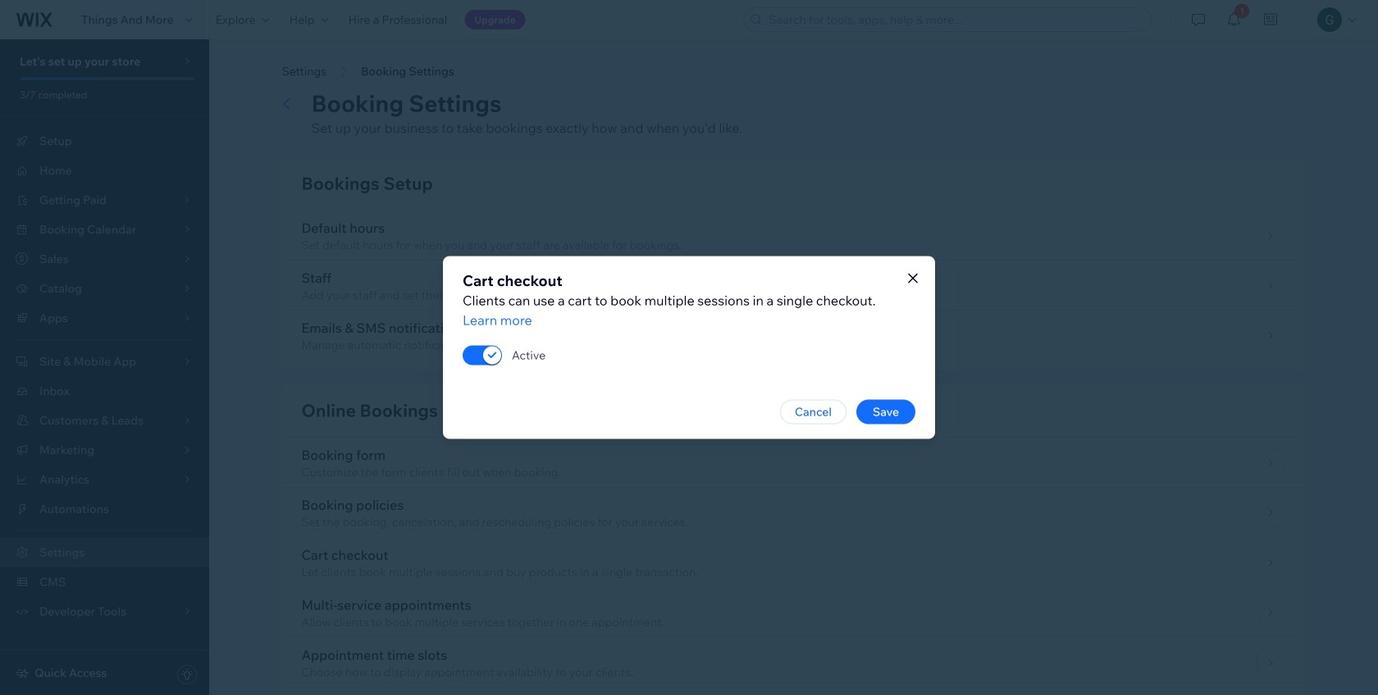 Task type: describe. For each thing, give the bounding box(es) containing it.
Search for tools, apps, help & more... field
[[764, 8, 1146, 31]]

sidebar element
[[0, 39, 209, 696]]



Task type: vqa. For each thing, say whether or not it's contained in the screenshot.
Search... FIELD
no



